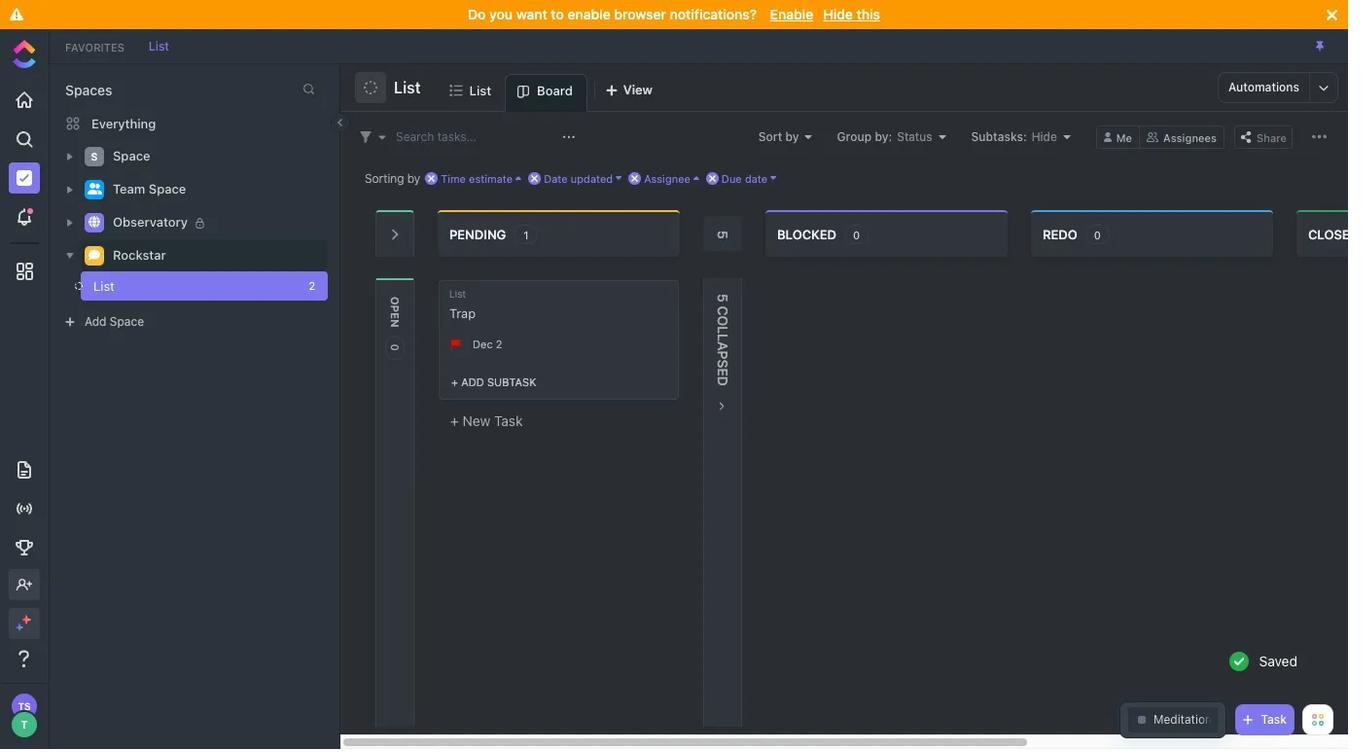 Task type: describe. For each thing, give the bounding box(es) containing it.
1 l from the top
[[715, 326, 732, 334]]

0 vertical spatial add
[[85, 314, 107, 329]]

ts
[[18, 700, 31, 712]]

+ for + new task
[[450, 412, 459, 429]]

redo
[[1043, 226, 1078, 242]]

2 inside the dec 2 dropdown button
[[496, 337, 502, 350]]

date updated
[[544, 172, 613, 184]]

d
[[715, 376, 732, 386]]

sort by
[[759, 129, 799, 143]]

subtasks:
[[971, 129, 1027, 143]]

do you want to enable browser notifications? enable hide this
[[468, 6, 880, 22]]

everything link
[[50, 108, 340, 139]]

observatory link
[[113, 207, 315, 238]]

user group image
[[87, 183, 102, 195]]

sparkle svg 2 image
[[16, 624, 23, 631]]

board
[[537, 83, 573, 98]]

space link
[[113, 141, 315, 172]]

team space
[[113, 181, 186, 197]]

want
[[516, 6, 547, 22]]

add space
[[85, 314, 144, 329]]

1 horizontal spatial add
[[461, 375, 484, 388]]

dec 2
[[473, 337, 502, 350]]

a
[[715, 342, 732, 351]]

group
[[837, 129, 872, 143]]

0 horizontal spatial e
[[389, 312, 402, 319]]

dec
[[473, 337, 493, 350]]

this
[[857, 6, 880, 22]]

due
[[722, 172, 742, 184]]

0 vertical spatial 2
[[309, 279, 315, 292]]

team space link
[[113, 174, 315, 205]]

time estimate
[[441, 172, 513, 184]]

0 vertical spatial p
[[389, 305, 402, 312]]

0 for blocked
[[853, 228, 860, 241]]

favorites
[[65, 40, 124, 53]]

5 for 5 c o l l a p s e d
[[715, 294, 732, 302]]

5 c o l l a p s e d
[[715, 294, 732, 386]]

view
[[623, 82, 653, 97]]

by for sorting by
[[407, 171, 420, 185]]

o
[[389, 297, 402, 305]]

0 for redo
[[1094, 228, 1101, 241]]

n
[[389, 319, 402, 328]]

+ for + add subtask
[[451, 375, 458, 388]]

you
[[489, 6, 513, 22]]

share
[[1257, 131, 1287, 143]]

team
[[113, 181, 145, 197]]

view button
[[596, 74, 661, 112]]

spaces
[[65, 82, 112, 98]]

date
[[544, 172, 568, 184]]

automations button
[[1219, 73, 1309, 102]]

view settings element
[[1307, 125, 1332, 149]]

1 horizontal spatial task
[[1261, 712, 1287, 727]]

assignees
[[1164, 131, 1217, 143]]

globe image
[[89, 216, 100, 228]]

list inside button
[[394, 79, 421, 96]]

tasks...
[[437, 129, 477, 143]]

sort
[[759, 129, 782, 143]]

observatory
[[113, 214, 188, 230]]

assignee
[[644, 172, 690, 184]]

date
[[745, 172, 768, 184]]

t
[[21, 718, 28, 731]]

enable
[[770, 6, 814, 22]]

+ add subtask
[[451, 375, 536, 388]]

close
[[1308, 226, 1348, 242]]



Task type: vqa. For each thing, say whether or not it's contained in the screenshot.
O P E N
yes



Task type: locate. For each thing, give the bounding box(es) containing it.
5
[[715, 231, 732, 239], [715, 294, 732, 302]]

2 l from the top
[[715, 334, 732, 342]]

by right sorting
[[407, 171, 420, 185]]

s
[[715, 360, 732, 368]]

0 horizontal spatial 0
[[389, 344, 402, 351]]

time
[[441, 172, 466, 184]]

1 vertical spatial add
[[461, 375, 484, 388]]

view settings image
[[1312, 129, 1327, 144]]

group by: status
[[837, 129, 932, 143]]

2 vertical spatial space
[[110, 314, 144, 329]]

5 for 5
[[715, 231, 732, 239]]

notifications?
[[670, 6, 757, 22]]

0
[[853, 228, 860, 241], [1094, 228, 1101, 241], [389, 344, 402, 351]]

1 vertical spatial list link
[[469, 74, 499, 111]]

list link down rockstar
[[49, 271, 296, 301]]

1 horizontal spatial 0
[[853, 228, 860, 241]]

o
[[715, 316, 732, 326]]

space inside "link"
[[149, 181, 186, 197]]

space up observatory
[[149, 181, 186, 197]]

0 vertical spatial 5
[[715, 231, 732, 239]]

pending
[[449, 226, 506, 242]]

by
[[786, 129, 799, 143], [407, 171, 420, 185]]

everything
[[91, 115, 156, 131]]

0 vertical spatial space
[[113, 148, 150, 164]]

+ up the + new task
[[451, 375, 458, 388]]

hide left this
[[823, 6, 853, 22]]

1 vertical spatial space
[[149, 181, 186, 197]]

subtasks: hide
[[971, 129, 1057, 143]]

5 down due
[[715, 231, 732, 239]]

0 horizontal spatial hide
[[823, 6, 853, 22]]

5 up c
[[715, 294, 732, 302]]

to
[[551, 6, 564, 22]]

1 vertical spatial e
[[715, 368, 732, 376]]

1 horizontal spatial p
[[715, 351, 732, 360]]

rockstar link
[[113, 240, 315, 271]]

e down o
[[389, 312, 402, 319]]

add
[[85, 314, 107, 329], [461, 375, 484, 388]]

list up search tasks... text box
[[469, 82, 491, 98]]

task right new
[[494, 412, 523, 429]]

list link right favorites
[[139, 38, 179, 53]]

0 horizontal spatial by
[[407, 171, 420, 185]]

0 down n
[[389, 344, 402, 351]]

2 horizontal spatial 0
[[1094, 228, 1101, 241]]

board link
[[537, 75, 581, 111]]

saved
[[1259, 653, 1298, 669]]

0 for o p e n
[[389, 344, 402, 351]]

1 vertical spatial 2
[[496, 337, 502, 350]]

1 horizontal spatial 2
[[496, 337, 502, 350]]

c
[[715, 306, 732, 316]]

1 vertical spatial by
[[407, 171, 420, 185]]

search
[[396, 129, 434, 143]]

list trap
[[449, 288, 476, 321]]

+
[[451, 375, 458, 388], [450, 412, 459, 429]]

2
[[309, 279, 315, 292], [496, 337, 502, 350]]

p
[[389, 305, 402, 312], [715, 351, 732, 360]]

+ new task
[[450, 412, 523, 429]]

share button
[[1234, 125, 1293, 148]]

0 right blocked
[[853, 228, 860, 241]]

due date
[[722, 172, 768, 184]]

0 vertical spatial +
[[451, 375, 458, 388]]

1 horizontal spatial by
[[786, 129, 799, 143]]

list button
[[386, 66, 421, 109]]

1 5 from the top
[[715, 231, 732, 239]]

trap
[[449, 305, 476, 321]]

0 horizontal spatial 2
[[309, 279, 315, 292]]

0 vertical spatial e
[[389, 312, 402, 319]]

space up team
[[113, 148, 150, 164]]

rockstar
[[113, 247, 166, 263]]

1 horizontal spatial e
[[715, 368, 732, 376]]

estimate
[[469, 172, 513, 184]]

Search tasks... text field
[[396, 123, 557, 150]]

task
[[494, 412, 523, 429], [1261, 712, 1287, 727]]

0 vertical spatial hide
[[823, 6, 853, 22]]

p up "d"
[[715, 351, 732, 360]]

0 horizontal spatial task
[[494, 412, 523, 429]]

automations
[[1229, 80, 1300, 94]]

1 vertical spatial p
[[715, 351, 732, 360]]

l up a
[[715, 326, 732, 334]]

me
[[1117, 131, 1132, 143]]

0 vertical spatial task
[[494, 412, 523, 429]]

0 horizontal spatial p
[[389, 305, 402, 312]]

status
[[897, 129, 932, 143]]

new
[[463, 412, 491, 429]]

1 vertical spatial +
[[450, 412, 459, 429]]

0 right redo at the top
[[1094, 228, 1101, 241]]

l down o
[[715, 334, 732, 342]]

1 vertical spatial 5
[[715, 294, 732, 302]]

task down saved
[[1261, 712, 1287, 727]]

me button
[[1096, 125, 1140, 148]]

sorting by
[[365, 171, 420, 185]]

subtask
[[487, 375, 536, 388]]

space for add space
[[110, 314, 144, 329]]

list up the trap
[[449, 288, 466, 300]]

space
[[113, 148, 150, 164], [149, 181, 186, 197], [110, 314, 144, 329]]

sort by button
[[759, 129, 812, 143]]

1 vertical spatial task
[[1261, 712, 1287, 727]]

0 vertical spatial by
[[786, 129, 799, 143]]

0 horizontal spatial add
[[85, 314, 107, 329]]

p up n
[[389, 305, 402, 312]]

by for sort by
[[786, 129, 799, 143]]

list link up search tasks... text box
[[469, 74, 499, 111]]

space down rockstar
[[110, 314, 144, 329]]

2 5 from the top
[[715, 294, 732, 302]]

list link
[[139, 38, 179, 53], [469, 74, 499, 111], [49, 271, 296, 301]]

enable
[[568, 6, 611, 22]]

list up search
[[394, 79, 421, 96]]

space for team space
[[149, 181, 186, 197]]

+ left new
[[450, 412, 459, 429]]

add down the comment image
[[85, 314, 107, 329]]

browser
[[614, 6, 666, 22]]

blocked
[[777, 226, 837, 242]]

search tasks...
[[396, 129, 477, 143]]

sorting
[[365, 171, 404, 185]]

list inside list trap
[[449, 288, 466, 300]]

add up new
[[461, 375, 484, 388]]

list
[[149, 38, 169, 53], [394, 79, 421, 96], [469, 82, 491, 98], [93, 278, 115, 294], [449, 288, 466, 300]]

list down the comment image
[[93, 278, 115, 294]]

2 vertical spatial list link
[[49, 271, 296, 301]]

ts t
[[18, 700, 31, 731]]

hide right subtasks:
[[1032, 129, 1057, 143]]

spaces link
[[50, 82, 112, 98]]

dec 2 button
[[473, 337, 507, 353]]

do
[[468, 6, 486, 22]]

by:
[[875, 129, 892, 143]]

1
[[524, 228, 529, 241]]

1 vertical spatial hide
[[1032, 129, 1057, 143]]

updated
[[571, 172, 613, 184]]

by right sort
[[786, 129, 799, 143]]

e
[[389, 312, 402, 319], [715, 368, 732, 376]]

assignees button
[[1140, 125, 1225, 148]]

list right favorites
[[149, 38, 169, 53]]

e down a
[[715, 368, 732, 376]]

sparkle svg 1 image
[[21, 615, 31, 625]]

1 horizontal spatial hide
[[1032, 129, 1057, 143]]

comment image
[[89, 249, 100, 261]]

0 vertical spatial list link
[[139, 38, 179, 53]]

o p e n
[[389, 297, 402, 328]]

l
[[715, 326, 732, 334], [715, 334, 732, 342]]



